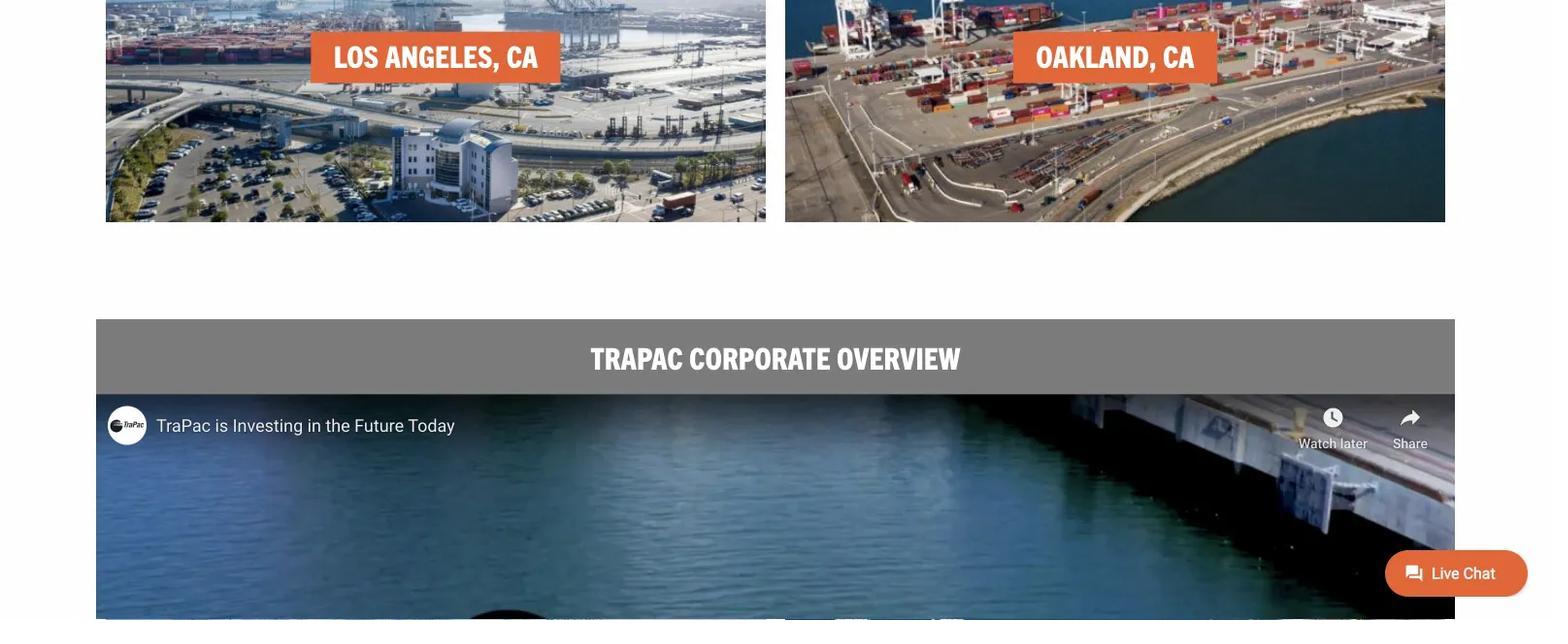 Task type: locate. For each thing, give the bounding box(es) containing it.
trapac
[[591, 338, 683, 376]]

trapac corporate overview
[[591, 338, 961, 376]]



Task type: describe. For each thing, give the bounding box(es) containing it.
corporate
[[690, 338, 831, 376]]

overview
[[837, 338, 961, 376]]



Task type: vqa. For each thing, say whether or not it's contained in the screenshot.
'form'
no



